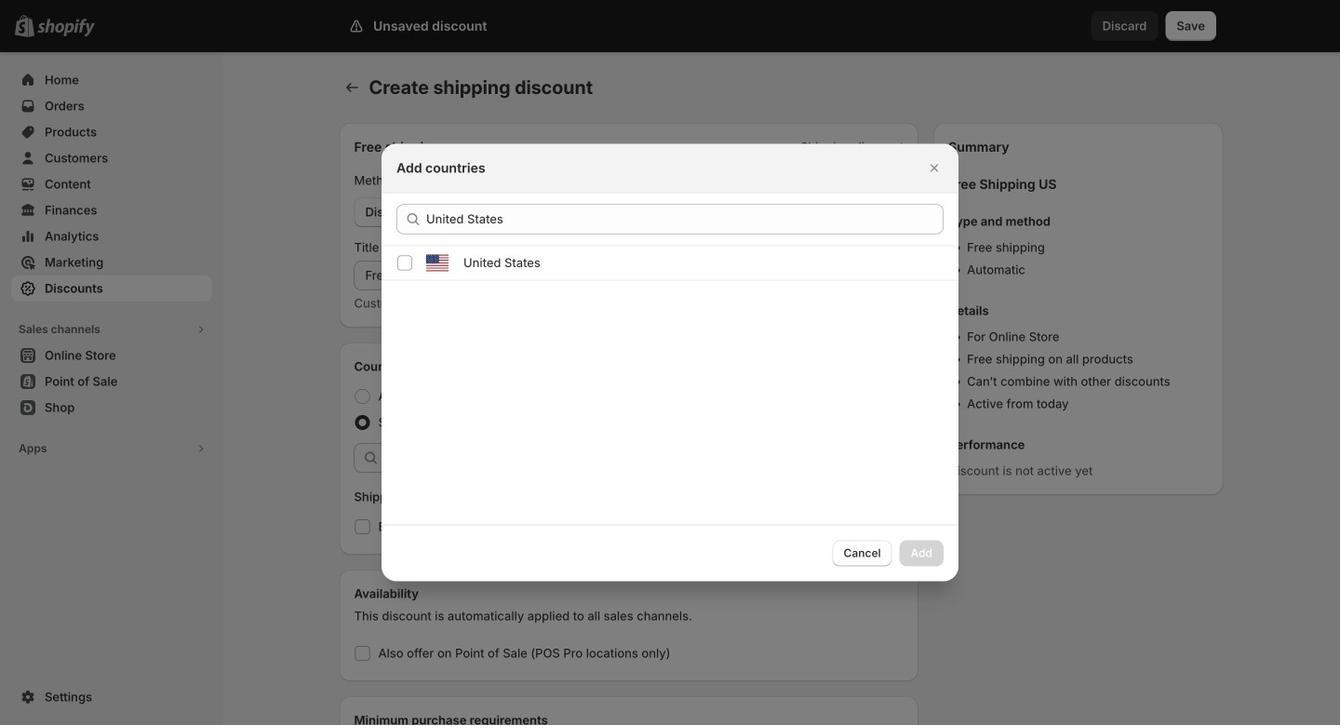 Task type: vqa. For each thing, say whether or not it's contained in the screenshot.
Search collections text box
no



Task type: locate. For each thing, give the bounding box(es) containing it.
Search countries text field
[[426, 204, 944, 234]]

shopify image
[[37, 18, 95, 37]]

dialog
[[0, 144, 1341, 581]]



